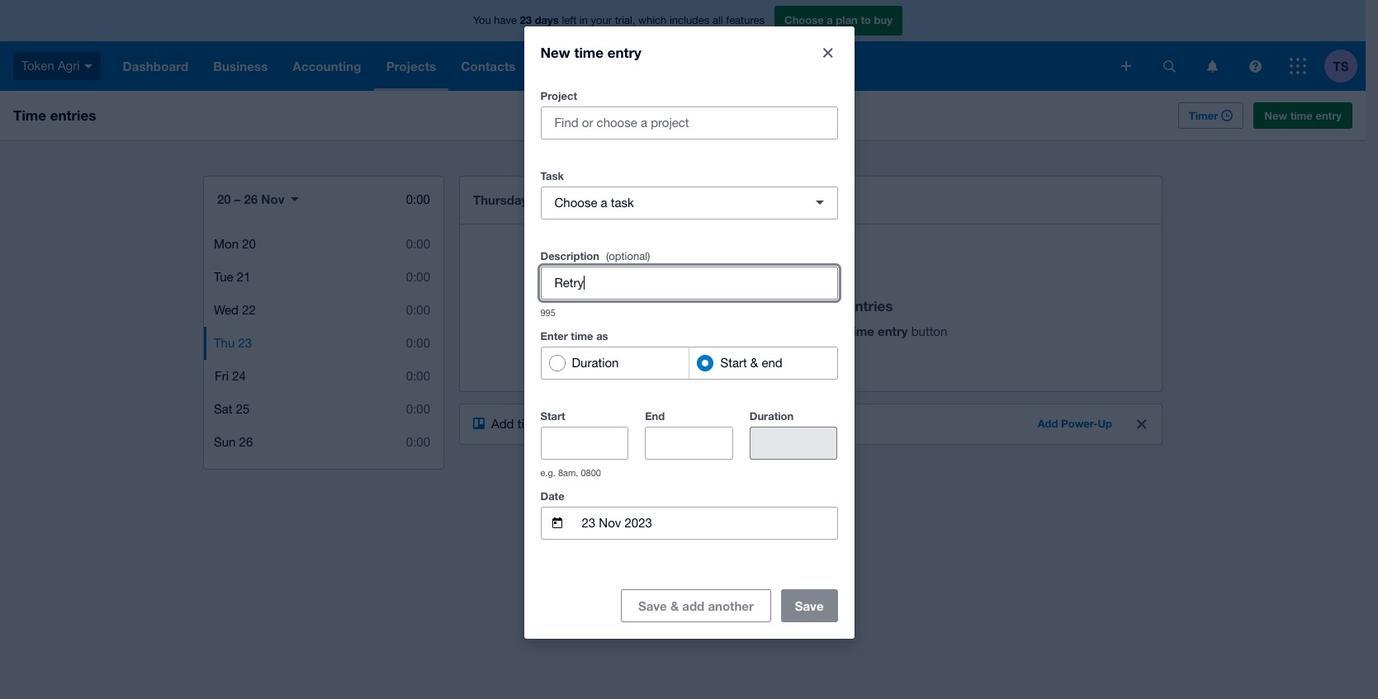 Task type: locate. For each thing, give the bounding box(es) containing it.
save right the another
[[795, 598, 824, 613]]

choose inside ts banner
[[784, 13, 824, 27]]

trial,
[[615, 14, 635, 27]]

0 vertical spatial to
[[861, 13, 871, 27]]

choose for choose a task
[[554, 195, 597, 209]]

start inside enter time as group
[[720, 355, 747, 370]]

add power-up
[[1038, 417, 1112, 430]]

–
[[234, 192, 241, 206]]

1 vertical spatial 20
[[242, 237, 256, 251]]

23 right thu
[[238, 336, 252, 350]]

features
[[726, 14, 765, 27]]

1 vertical spatial a
[[601, 195, 607, 209]]

from
[[679, 417, 704, 431]]

1 horizontal spatial 23
[[520, 13, 532, 27]]

new time entry
[[540, 43, 642, 61], [1265, 109, 1342, 122]]

Find or choose a project field
[[541, 107, 837, 138]]

23 for thursday, 23 november 2023
[[534, 192, 548, 207]]

a inside button
[[601, 195, 607, 209]]

7 0:00 from the top
[[406, 402, 430, 416]]

Start field
[[541, 427, 628, 459]]

you inside you have 23 days left in your trial, which includes all features
[[473, 14, 491, 27]]

0 vertical spatial entry
[[607, 43, 642, 61]]

have left days
[[494, 14, 517, 27]]

new time entry down the 'ts'
[[1265, 109, 1342, 122]]

entry inside new time entry "dialog"
[[607, 43, 642, 61]]

0 vertical spatial choose
[[784, 13, 824, 27]]

new
[[540, 43, 570, 61], [1265, 109, 1287, 122], [819, 324, 845, 339]]

2 0:00 from the top
[[406, 237, 430, 251]]

entry down 'trial,'
[[607, 43, 642, 61]]

save for save & add another
[[638, 598, 667, 613]]

0 vertical spatial have
[[494, 14, 517, 27]]

0 horizontal spatial add
[[491, 417, 514, 431]]

0 horizontal spatial start
[[540, 409, 565, 422]]

trello
[[707, 417, 736, 431]]

duration up duration field
[[750, 409, 794, 422]]

timer button
[[1178, 102, 1244, 129]]

choose a task button
[[540, 186, 838, 219]]

1 vertical spatial new
[[1265, 109, 1287, 122]]

choose up close button
[[784, 13, 824, 27]]

save
[[638, 598, 667, 613], [795, 598, 824, 613]]

start up start field on the bottom left
[[540, 409, 565, 422]]

token agri button
[[0, 41, 110, 91]]

duration inside enter time as group
[[572, 355, 619, 370]]

1 vertical spatial you
[[729, 297, 753, 315]]

23
[[520, 13, 532, 27], [534, 192, 548, 207], [238, 336, 252, 350]]

0 vertical spatial new time entry
[[540, 43, 642, 61]]

1 vertical spatial 23
[[534, 192, 548, 207]]

thursday, 23 november 2023
[[473, 192, 643, 207]]

2 vertical spatial entry
[[878, 324, 908, 339]]

1 horizontal spatial &
[[750, 355, 758, 370]]

new inside "dialog"
[[540, 43, 570, 61]]

svg image inside token agri popup button
[[84, 64, 92, 68]]

clear button
[[1129, 411, 1155, 438]]

0 horizontal spatial have
[[494, 14, 517, 27]]

in
[[580, 14, 588, 27]]

choose for choose a plan to buy
[[784, 13, 824, 27]]

1 add from the left
[[491, 417, 514, 431]]

entries right the time
[[50, 107, 96, 124]]

time
[[574, 43, 604, 61], [1290, 109, 1313, 122], [814, 297, 843, 315], [849, 324, 874, 339], [571, 329, 593, 342], [517, 417, 541, 431]]

0 vertical spatial start
[[720, 355, 747, 370]]

2 horizontal spatial new
[[1265, 109, 1287, 122]]

you up start & end
[[729, 297, 753, 315]]

choose a plan to buy
[[784, 13, 893, 27]]

0 vertical spatial 20
[[217, 192, 231, 206]]

0 vertical spatial 23
[[520, 13, 532, 27]]

0 vertical spatial new
[[540, 43, 570, 61]]

your left the projects
[[559, 417, 584, 431]]

svg image
[[1290, 58, 1306, 74], [1163, 60, 1175, 72], [1207, 60, 1218, 72], [1121, 61, 1131, 71], [84, 64, 92, 68]]

0 vertical spatial 26
[[244, 192, 258, 206]]

new time entry down 'in'
[[540, 43, 642, 61]]

choose
[[784, 13, 824, 27], [554, 195, 597, 209]]

entries
[[50, 107, 96, 124], [847, 297, 893, 315]]

a left task
[[601, 195, 607, 209]]

date
[[540, 489, 565, 502]]

26 right sun on the left bottom of page
[[239, 435, 253, 449]]

& left add
[[670, 598, 679, 613]]

entry
[[607, 43, 642, 61], [1316, 109, 1342, 122], [878, 324, 908, 339]]

1 vertical spatial your
[[559, 417, 584, 431]]

2 horizontal spatial entry
[[1316, 109, 1342, 122]]

& for start
[[750, 355, 758, 370]]

1 vertical spatial &
[[670, 598, 679, 613]]

0 vertical spatial duration
[[572, 355, 619, 370]]

end
[[645, 409, 665, 422]]

23 down the task
[[534, 192, 548, 207]]

0 horizontal spatial &
[[670, 598, 679, 613]]

20 right mon
[[242, 237, 256, 251]]

1 save from the left
[[638, 598, 667, 613]]

& left end
[[750, 355, 758, 370]]

sat 25
[[214, 402, 250, 416]]

entry left button
[[878, 324, 908, 339]]

6 0:00 from the top
[[406, 369, 430, 383]]

1 horizontal spatial new time entry
[[1265, 109, 1342, 122]]

entries up new time entry button
[[847, 297, 893, 315]]

2 vertical spatial 23
[[238, 336, 252, 350]]

& inside enter time as group
[[750, 355, 758, 370]]

1 vertical spatial entry
[[1316, 109, 1342, 122]]

have left the no
[[757, 297, 789, 315]]

to up e.g.
[[545, 417, 556, 431]]

which
[[638, 14, 667, 27]]

1 horizontal spatial new
[[819, 324, 845, 339]]

1 horizontal spatial your
[[591, 14, 612, 27]]

choose down the task
[[554, 195, 597, 209]]

0 vertical spatial your
[[591, 14, 612, 27]]

svg image
[[1249, 60, 1261, 72]]

1 horizontal spatial you
[[729, 297, 753, 315]]

a inside ts banner
[[827, 13, 833, 27]]

0 horizontal spatial new time entry
[[540, 43, 642, 61]]

enter time as group
[[540, 346, 838, 379]]

1 horizontal spatial to
[[861, 13, 871, 27]]

1 horizontal spatial have
[[757, 297, 789, 315]]

0 horizontal spatial you
[[473, 14, 491, 27]]

0 vertical spatial you
[[473, 14, 491, 27]]

add for add time to your projects directly from trello
[[491, 417, 514, 431]]

mon
[[214, 237, 239, 251]]

add
[[491, 417, 514, 431], [1038, 417, 1058, 430]]

20 left – at left top
[[217, 192, 231, 206]]

new down days
[[540, 43, 570, 61]]

thursday,
[[473, 192, 531, 207]]

add time to your projects directly from trello
[[491, 417, 736, 431]]

start left end
[[720, 355, 747, 370]]

2 add from the left
[[1038, 417, 1058, 430]]

22
[[242, 303, 256, 317]]

1 horizontal spatial add
[[1038, 417, 1058, 430]]

ts button
[[1324, 41, 1366, 91]]

0 horizontal spatial entries
[[50, 107, 96, 124]]

timer
[[1189, 109, 1218, 122]]

0 vertical spatial a
[[827, 13, 833, 27]]

description (optional)
[[540, 249, 650, 262]]

23 left days
[[520, 13, 532, 27]]

a
[[827, 13, 833, 27], [601, 195, 607, 209]]

1 horizontal spatial 20
[[242, 237, 256, 251]]

have
[[494, 14, 517, 27], [757, 297, 789, 315]]

duration down as
[[572, 355, 619, 370]]

entry down the 'ts'
[[1316, 109, 1342, 122]]

26 right – at left top
[[244, 192, 258, 206]]

0 horizontal spatial to
[[545, 417, 556, 431]]

End field
[[646, 427, 732, 459]]

save button
[[781, 589, 838, 622]]

plan
[[836, 13, 858, 27]]

21
[[237, 270, 251, 284]]

1 vertical spatial have
[[757, 297, 789, 315]]

time entries
[[13, 107, 96, 124]]

1 horizontal spatial start
[[720, 355, 747, 370]]

days
[[535, 13, 559, 27]]

sun
[[214, 435, 236, 449]]

1 horizontal spatial entries
[[847, 297, 893, 315]]

1 horizontal spatial entry
[[878, 324, 908, 339]]

1 horizontal spatial save
[[795, 598, 824, 613]]

&
[[750, 355, 758, 370], [670, 598, 679, 613]]

2 horizontal spatial 23
[[534, 192, 548, 207]]

0 horizontal spatial new
[[540, 43, 570, 61]]

0:00
[[406, 192, 430, 206], [406, 237, 430, 251], [406, 270, 430, 284], [406, 303, 430, 317], [406, 336, 430, 350], [406, 369, 430, 383], [406, 402, 430, 416], [406, 435, 430, 449]]

new time entry button
[[1254, 102, 1353, 129]]

0 horizontal spatial a
[[601, 195, 607, 209]]

buy
[[874, 13, 893, 27]]

1 vertical spatial new time entry
[[1265, 109, 1342, 122]]

0 horizontal spatial 23
[[238, 336, 252, 350]]

1 horizontal spatial choose
[[784, 13, 824, 27]]

8 0:00 from the top
[[406, 435, 430, 449]]

save & add another button
[[621, 548, 771, 663]]

start
[[720, 355, 747, 370], [540, 409, 565, 422]]

to left 'buy'
[[861, 13, 871, 27]]

0 horizontal spatial 20
[[217, 192, 231, 206]]

1 vertical spatial start
[[540, 409, 565, 422]]

new inside button
[[1265, 109, 1287, 122]]

save left add
[[638, 598, 667, 613]]

your right 'in'
[[591, 14, 612, 27]]

0 horizontal spatial save
[[638, 598, 667, 613]]

new down the you have no time entries
[[819, 324, 845, 339]]

all
[[713, 14, 723, 27]]

loading progress bar
[[662, 548, 730, 663]]

0 vertical spatial &
[[750, 355, 758, 370]]

a left plan
[[827, 13, 833, 27]]

have inside you have 23 days left in your trial, which includes all features
[[494, 14, 517, 27]]

23 for thu 23
[[238, 336, 252, 350]]

0 horizontal spatial choose
[[554, 195, 597, 209]]

Date field
[[580, 507, 837, 539]]

you
[[473, 14, 491, 27], [729, 297, 753, 315]]

1 vertical spatial duration
[[750, 409, 794, 422]]

2 save from the left
[[795, 598, 824, 613]]

you left days
[[473, 14, 491, 27]]

sun 26
[[214, 435, 253, 449]]

add power-up link
[[1028, 411, 1122, 438]]

0 horizontal spatial entry
[[607, 43, 642, 61]]

1 horizontal spatial a
[[827, 13, 833, 27]]

duration
[[572, 355, 619, 370], [750, 409, 794, 422]]

choose inside button
[[554, 195, 597, 209]]

another
[[708, 598, 754, 613]]

to
[[861, 13, 871, 27], [545, 417, 556, 431]]

0 horizontal spatial duration
[[572, 355, 619, 370]]

1 vertical spatial entries
[[847, 297, 893, 315]]

& inside button
[[670, 598, 679, 613]]

close button
[[811, 36, 844, 69]]

0800
[[581, 468, 601, 478]]

new right the timer button
[[1265, 109, 1287, 122]]

mon 20
[[214, 237, 256, 251]]

1 vertical spatial choose
[[554, 195, 597, 209]]

start for start & end
[[720, 355, 747, 370]]



Task type: describe. For each thing, give the bounding box(es) containing it.
have for no
[[757, 297, 789, 315]]

0 horizontal spatial your
[[559, 417, 584, 431]]

wed
[[214, 303, 239, 317]]

20 inside popup button
[[217, 192, 231, 206]]

save & add another
[[638, 598, 754, 613]]

thu
[[214, 336, 235, 350]]

directly
[[635, 417, 675, 431]]

a for plan
[[827, 13, 833, 27]]

0 vertical spatial entries
[[50, 107, 96, 124]]

start for start
[[540, 409, 565, 422]]

task
[[540, 169, 564, 182]]

23 inside ts banner
[[520, 13, 532, 27]]

nov
[[261, 192, 284, 206]]

a for task
[[601, 195, 607, 209]]

26 inside popup button
[[244, 192, 258, 206]]

token
[[21, 58, 54, 72]]

new time entry inside button
[[1265, 109, 1342, 122]]

ts banner
[[0, 0, 1366, 91]]

25
[[236, 402, 250, 416]]

token agri
[[21, 58, 80, 72]]

1 horizontal spatial duration
[[750, 409, 794, 422]]

time
[[13, 107, 46, 124]]

november
[[551, 192, 612, 207]]

Retry text field
[[541, 267, 837, 299]]

ts
[[1333, 58, 1349, 73]]

add for add power-up
[[1038, 417, 1058, 430]]

choose a task
[[554, 195, 634, 209]]

have for 23
[[494, 14, 517, 27]]

1 vertical spatial 26
[[239, 435, 253, 449]]

no
[[793, 297, 810, 315]]

& for save
[[670, 598, 679, 613]]

task
[[611, 195, 634, 209]]

20 – 26 nov
[[217, 192, 284, 206]]

projects
[[587, 417, 632, 431]]

(optional)
[[606, 250, 650, 262]]

new time entry button
[[819, 324, 947, 339]]

you for you have 23 days left in your trial, which includes all features
[[473, 14, 491, 27]]

new time entry inside "dialog"
[[540, 43, 642, 61]]

thu 23
[[214, 336, 252, 350]]

as
[[596, 329, 608, 342]]

tue
[[214, 270, 233, 284]]

you for you have no time entries
[[729, 297, 753, 315]]

fri
[[215, 369, 229, 383]]

sat
[[214, 402, 232, 416]]

power-
[[1061, 417, 1098, 430]]

1 0:00 from the top
[[406, 192, 430, 206]]

e.g. 8am, 0800
[[540, 468, 601, 478]]

start & end
[[720, 355, 783, 370]]

tue 21
[[214, 270, 251, 284]]

995
[[540, 308, 556, 317]]

up
[[1098, 417, 1112, 430]]

you have 23 days left in your trial, which includes all features
[[473, 13, 765, 27]]

clear image
[[1137, 419, 1147, 429]]

2 vertical spatial new
[[819, 324, 845, 339]]

1 vertical spatial to
[[545, 417, 556, 431]]

your inside you have 23 days left in your trial, which includes all features
[[591, 14, 612, 27]]

enter time as
[[540, 329, 608, 342]]

3 0:00 from the top
[[406, 270, 430, 284]]

add
[[682, 598, 705, 613]]

8am,
[[558, 468, 578, 478]]

20 – 26 nov button
[[204, 180, 313, 218]]

fri 24
[[215, 369, 246, 383]]

entry inside new time entry button
[[1316, 109, 1342, 122]]

button
[[911, 325, 947, 339]]

left
[[562, 14, 577, 27]]

e.g.
[[540, 468, 556, 478]]

time inside button
[[1290, 109, 1313, 122]]

new time entry dialog
[[524, 26, 854, 663]]

close image
[[823, 47, 833, 57]]

project
[[540, 89, 577, 102]]

description
[[540, 249, 599, 262]]

includes
[[670, 14, 710, 27]]

save for save
[[795, 598, 824, 613]]

to inside ts banner
[[861, 13, 871, 27]]

2023
[[616, 192, 643, 207]]

24
[[232, 369, 246, 383]]

agri
[[58, 58, 80, 72]]

you have no time entries
[[729, 297, 893, 315]]

5 0:00 from the top
[[406, 336, 430, 350]]

end
[[762, 355, 783, 370]]

enter
[[540, 329, 568, 342]]

Duration field
[[750, 427, 837, 459]]

4 0:00 from the top
[[406, 303, 430, 317]]

wed 22
[[214, 303, 256, 317]]



Task type: vqa. For each thing, say whether or not it's contained in the screenshot.
26 to the bottom
yes



